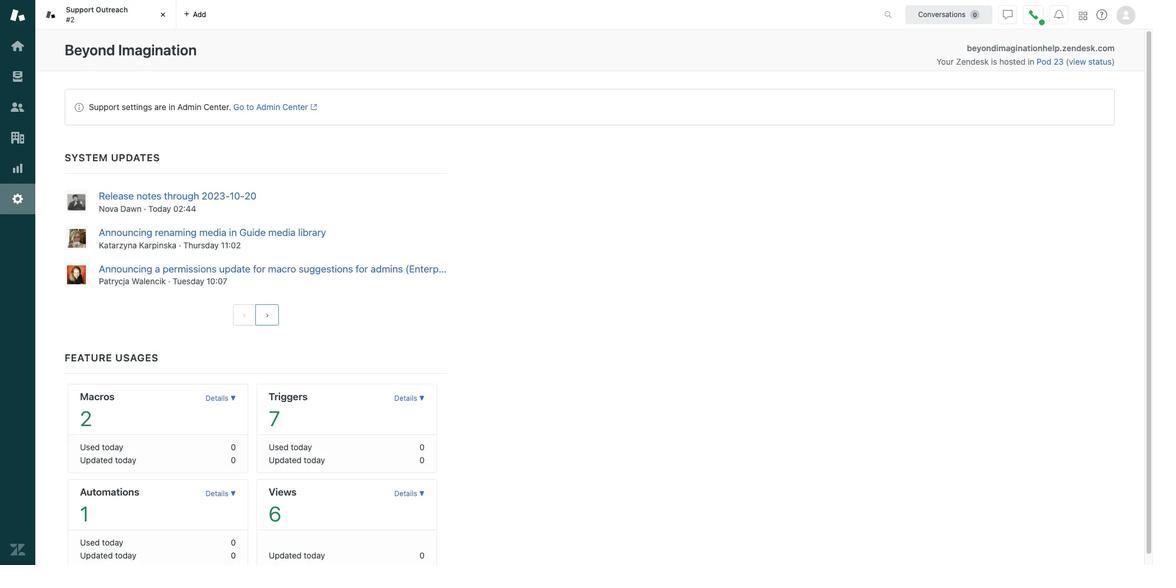 Task type: describe. For each thing, give the bounding box(es) containing it.
zendesk image
[[10, 542, 25, 557]]

used for 2
[[80, 442, 100, 452]]

used today for 2
[[80, 442, 123, 452]]

go to admin center link
[[233, 102, 317, 112]]

macros 2
[[80, 391, 115, 431]]

2 admin from the left
[[256, 102, 280, 112]]

updated for 6
[[269, 551, 302, 561]]

‹ button
[[233, 305, 256, 326]]

main element
[[0, 0, 35, 565]]

support for support outreach #2
[[66, 5, 94, 14]]

organizations image
[[10, 130, 25, 145]]

get help image
[[1097, 9, 1108, 20]]

guide
[[240, 227, 266, 238]]

outreach
[[96, 5, 128, 14]]

in inside beyondimaginationhelp .zendesk.com your zendesk is hosted in pod 23 ( view status )
[[1028, 57, 1035, 67]]

‹
[[243, 310, 246, 320]]

2
[[80, 406, 92, 431]]

notifications image
[[1055, 10, 1064, 19]]

conversations
[[919, 10, 966, 19]]

usages
[[115, 352, 159, 364]]

tabs tab list
[[35, 0, 872, 29]]

walencik
[[132, 276, 166, 286]]

details ▼ for 1
[[206, 489, 236, 498]]

renaming
[[155, 227, 197, 238]]

reporting image
[[10, 161, 25, 176]]

only)
[[458, 263, 480, 275]]

details ▼ for 7
[[395, 394, 425, 403]]

(
[[1067, 57, 1070, 67]]

close image
[[157, 9, 169, 21]]

katarzyna karpinska
[[99, 240, 177, 250]]

details ▼ for 2
[[206, 394, 236, 403]]

#2
[[66, 15, 75, 24]]

updated today for 2
[[80, 455, 136, 465]]

nova
[[99, 204, 118, 214]]

updated today for 1
[[80, 551, 136, 561]]

beyond
[[65, 41, 115, 58]]

announcing for announcing renaming media in guide media library
[[99, 227, 152, 238]]

details for 6
[[395, 489, 417, 498]]

updated today for 6
[[269, 551, 325, 561]]

in for support settings are in admin center.
[[169, 102, 175, 112]]

go
[[233, 102, 244, 112]]

used for 7
[[269, 442, 289, 452]]

support outreach #2
[[66, 5, 128, 24]]

status
[[1089, 57, 1112, 67]]

add button
[[177, 0, 213, 29]]

02:44
[[173, 204, 196, 214]]

2 for from the left
[[356, 263, 368, 275]]

views
[[269, 486, 297, 498]]

▼ for 1
[[231, 489, 236, 498]]

is
[[992, 57, 998, 67]]

zendesk
[[957, 57, 989, 67]]

1
[[80, 502, 89, 526]]

▼ for 6
[[419, 489, 425, 498]]

(enterprise
[[406, 263, 455, 275]]

release
[[99, 190, 134, 202]]

system
[[65, 152, 108, 164]]

system updates
[[65, 152, 160, 164]]

tuesday 10:07
[[173, 276, 227, 286]]

details for 2
[[206, 394, 229, 403]]

today
[[148, 204, 171, 214]]

triggers
[[269, 391, 308, 403]]

suggestions
[[299, 263, 353, 275]]

.zendesk.com
[[1060, 43, 1116, 53]]

katarzyna
[[99, 240, 137, 250]]

updates
[[111, 152, 160, 164]]

10-
[[230, 190, 245, 202]]

updated for 1
[[80, 551, 113, 561]]

2023-
[[202, 190, 230, 202]]

center.
[[204, 102, 231, 112]]

macros
[[80, 391, 115, 403]]

›
[[266, 310, 269, 320]]

settings
[[122, 102, 152, 112]]

a
[[155, 263, 160, 275]]

views 6
[[269, 486, 297, 526]]

2 media from the left
[[268, 227, 296, 238]]

details for 1
[[206, 489, 229, 498]]

hosted
[[1000, 57, 1026, 67]]

zendesk products image
[[1080, 11, 1088, 20]]

announcing for announcing a permissions update for macro suggestions for admins (enterprise only)
[[99, 263, 152, 275]]

)
[[1112, 57, 1116, 67]]

feature
[[65, 352, 112, 364]]

to
[[247, 102, 254, 112]]



Task type: locate. For each thing, give the bounding box(es) containing it.
for left macro
[[253, 263, 266, 275]]

updated up views at the left
[[269, 455, 302, 465]]

dawn
[[120, 204, 142, 214]]

thursday 11:02
[[183, 240, 241, 250]]

go to admin center
[[233, 102, 308, 112]]

0 horizontal spatial for
[[253, 263, 266, 275]]

admin left center.
[[178, 102, 201, 112]]

admin image
[[10, 191, 25, 207]]

center
[[283, 102, 308, 112]]

20
[[245, 190, 257, 202]]

pod 23 link
[[1037, 57, 1067, 67]]

media up thursday 11:02 at left top
[[199, 227, 227, 238]]

2 horizontal spatial in
[[1028, 57, 1035, 67]]

in left pod
[[1028, 57, 1035, 67]]

updated up automations
[[80, 455, 113, 465]]

views image
[[10, 69, 25, 84]]

for left admins
[[356, 263, 368, 275]]

▼ for 7
[[419, 394, 425, 403]]

› button
[[256, 305, 279, 326]]

support up #2 at the left
[[66, 5, 94, 14]]

announcing a permissions update for macro suggestions for admins (enterprise only)
[[99, 263, 480, 275]]

used today for 7
[[269, 442, 312, 452]]

tab
[[35, 0, 177, 29]]

updated today down 1
[[80, 551, 136, 561]]

2 vertical spatial in
[[229, 227, 237, 238]]

admin
[[178, 102, 201, 112], [256, 102, 280, 112]]

in
[[1028, 57, 1035, 67], [169, 102, 175, 112], [229, 227, 237, 238]]

details ▼ for 6
[[395, 489, 425, 498]]

notes
[[137, 190, 162, 202]]

23
[[1054, 57, 1064, 67]]

used today down 7
[[269, 442, 312, 452]]

used down 2
[[80, 442, 100, 452]]

macro
[[268, 263, 296, 275]]

karpinska
[[139, 240, 177, 250]]

used
[[80, 442, 100, 452], [269, 442, 289, 452], [80, 538, 100, 548]]

tab containing support outreach
[[35, 0, 177, 29]]

used today down 1
[[80, 538, 123, 548]]

used today for 1
[[80, 538, 123, 548]]

announcing up "patrycja walencik"
[[99, 263, 152, 275]]

updated down 6
[[269, 551, 302, 561]]

library
[[298, 227, 326, 238]]

nova dawn
[[99, 204, 142, 214]]

button displays agent's chat status as invisible. image
[[1004, 10, 1013, 19]]

support left settings
[[89, 102, 119, 112]]

support settings are in admin center.
[[89, 102, 231, 112]]

7
[[269, 406, 280, 431]]

▼ for 2
[[231, 394, 236, 403]]

patrycja
[[99, 276, 129, 286]]

automations 1
[[80, 486, 139, 526]]

for
[[253, 263, 266, 275], [356, 263, 368, 275]]

updated today
[[80, 455, 136, 465], [269, 455, 325, 465], [80, 551, 136, 561], [269, 551, 325, 561]]

1 vertical spatial support
[[89, 102, 119, 112]]

details
[[206, 394, 229, 403], [395, 394, 417, 403], [206, 489, 229, 498], [395, 489, 417, 498]]

admins
[[371, 263, 403, 275]]

1 admin from the left
[[178, 102, 201, 112]]

1 horizontal spatial for
[[356, 263, 368, 275]]

updated for 2
[[80, 455, 113, 465]]

details for 7
[[395, 394, 417, 403]]

0 vertical spatial announcing
[[99, 227, 152, 238]]

1 announcing from the top
[[99, 227, 152, 238]]

support
[[66, 5, 94, 14], [89, 102, 119, 112]]

in right are
[[169, 102, 175, 112]]

11:02
[[221, 240, 241, 250]]

updated today up automations
[[80, 455, 136, 465]]

your
[[937, 57, 954, 67]]

pod
[[1037, 57, 1052, 67]]

10:07
[[207, 276, 227, 286]]

1 horizontal spatial media
[[268, 227, 296, 238]]

details ▼
[[206, 394, 236, 403], [395, 394, 425, 403], [206, 489, 236, 498], [395, 489, 425, 498]]

support for support settings are in admin center.
[[89, 102, 119, 112]]

customers image
[[10, 99, 25, 115]]

permissions
[[163, 263, 217, 275]]

thursday
[[183, 240, 219, 250]]

admin right to
[[256, 102, 280, 112]]

used for 1
[[80, 538, 100, 548]]

tuesday
[[173, 276, 204, 286]]

support inside support outreach #2
[[66, 5, 94, 14]]

view
[[1070, 57, 1087, 67]]

media
[[199, 227, 227, 238], [268, 227, 296, 238]]

used down 7
[[269, 442, 289, 452]]

6
[[269, 502, 282, 526]]

beyondimaginationhelp .zendesk.com your zendesk is hosted in pod 23 ( view status )
[[937, 43, 1116, 67]]

status containing support settings are in admin center.
[[65, 89, 1116, 125]]

updated today down 6
[[269, 551, 325, 561]]

1 media from the left
[[199, 227, 227, 238]]

automations
[[80, 486, 139, 498]]

updated for 7
[[269, 455, 302, 465]]

announcing up katarzyna
[[99, 227, 152, 238]]

1 vertical spatial announcing
[[99, 263, 152, 275]]

imagination
[[118, 41, 197, 58]]

view status link
[[1070, 57, 1112, 67]]

1 horizontal spatial in
[[229, 227, 237, 238]]

updated down 1
[[80, 551, 113, 561]]

1 for from the left
[[253, 263, 266, 275]]

used today down 2
[[80, 442, 123, 452]]

0 vertical spatial in
[[1028, 57, 1035, 67]]

patrycja walencik
[[99, 276, 166, 286]]

in for announcing renaming media in guide media library
[[229, 227, 237, 238]]

are
[[154, 102, 166, 112]]

0 horizontal spatial admin
[[178, 102, 201, 112]]

triggers 7
[[269, 391, 308, 431]]

beyondimaginationhelp
[[968, 43, 1060, 53]]

in up 11:02
[[229, 227, 237, 238]]

(opens in a new tab) image
[[308, 104, 317, 111]]

feature usages
[[65, 352, 159, 364]]

today 02:44
[[148, 204, 196, 214]]

zendesk support image
[[10, 8, 25, 23]]

0 horizontal spatial media
[[199, 227, 227, 238]]

1 horizontal spatial admin
[[256, 102, 280, 112]]

0 vertical spatial support
[[66, 5, 94, 14]]

status
[[65, 89, 1116, 125]]

beyond imagination
[[65, 41, 197, 58]]

used today
[[80, 442, 123, 452], [269, 442, 312, 452], [80, 538, 123, 548]]

updated today up views at the left
[[269, 455, 325, 465]]

0 horizontal spatial in
[[169, 102, 175, 112]]

release notes through 2023-10-20
[[99, 190, 257, 202]]

media right guide
[[268, 227, 296, 238]]

conversations button
[[906, 5, 993, 24]]

used down 1
[[80, 538, 100, 548]]

add
[[193, 10, 206, 19]]

1 vertical spatial in
[[169, 102, 175, 112]]

updated
[[80, 455, 113, 465], [269, 455, 302, 465], [80, 551, 113, 561], [269, 551, 302, 561]]

announcing renaming media in guide media library
[[99, 227, 326, 238]]

2 announcing from the top
[[99, 263, 152, 275]]

▼
[[231, 394, 236, 403], [419, 394, 425, 403], [231, 489, 236, 498], [419, 489, 425, 498]]

update
[[219, 263, 251, 275]]

0
[[231, 442, 236, 452], [420, 442, 425, 452], [231, 455, 236, 465], [420, 455, 425, 465], [231, 538, 236, 548], [231, 551, 236, 561], [420, 551, 425, 561]]

get started image
[[10, 38, 25, 54]]

through
[[164, 190, 199, 202]]

updated today for 7
[[269, 455, 325, 465]]



Task type: vqa. For each thing, say whether or not it's contained in the screenshot.
1's Updated
yes



